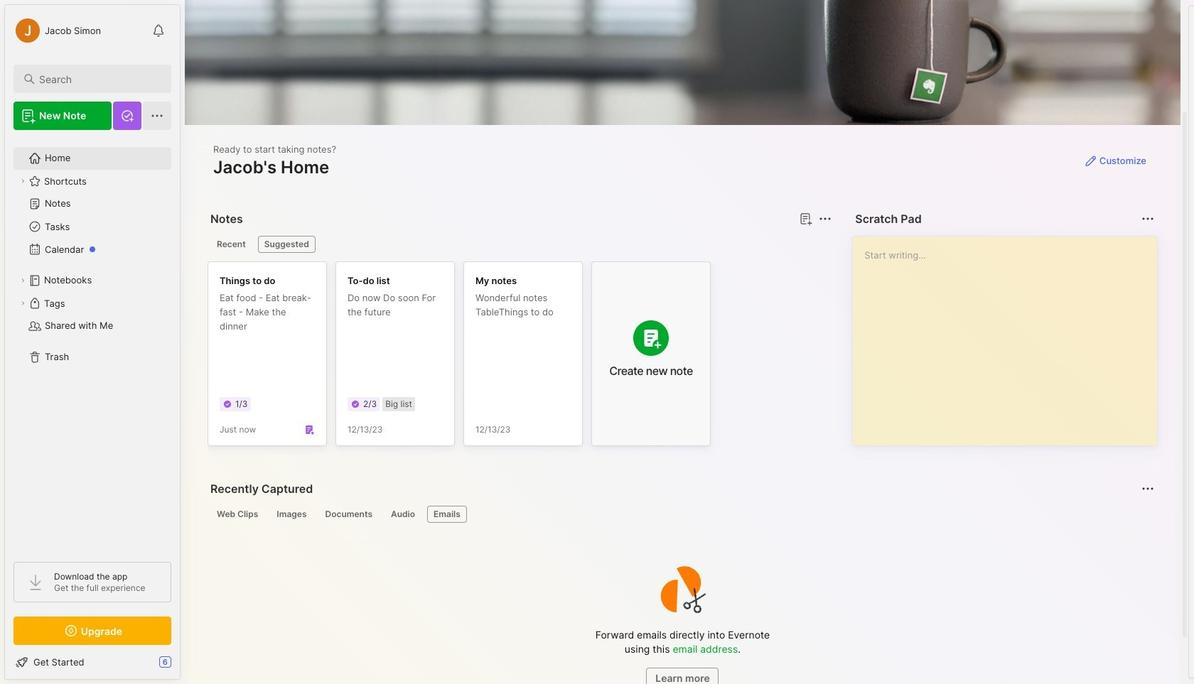 Task type: vqa. For each thing, say whether or not it's contained in the screenshot.
the Title field
no



Task type: locate. For each thing, give the bounding box(es) containing it.
row group
[[208, 262, 720, 455]]

2 tab list from the top
[[211, 506, 1153, 523]]

1 tab list from the top
[[211, 236, 830, 253]]

more actions image
[[817, 211, 834, 228], [1140, 481, 1157, 498]]

tree
[[5, 139, 180, 550]]

0 vertical spatial more actions image
[[817, 211, 834, 228]]

Help and Learning task checklist field
[[5, 651, 180, 674]]

1 vertical spatial tab list
[[211, 506, 1153, 523]]

0 vertical spatial tab list
[[211, 236, 830, 253]]

main element
[[0, 0, 185, 685]]

tab list
[[211, 236, 830, 253], [211, 506, 1153, 523]]

1 horizontal spatial more actions image
[[1140, 481, 1157, 498]]

Search text field
[[39, 73, 159, 86]]

expand tags image
[[18, 299, 27, 308]]

None search field
[[39, 70, 159, 87]]

more actions image
[[1140, 211, 1157, 228]]

0 horizontal spatial more actions image
[[817, 211, 834, 228]]

More actions field
[[816, 209, 836, 229], [1139, 209, 1159, 229], [1139, 479, 1159, 499]]

tab
[[211, 236, 252, 253], [258, 236, 316, 253], [211, 506, 265, 523], [270, 506, 313, 523], [319, 506, 379, 523], [385, 506, 422, 523], [427, 506, 467, 523]]

Start writing… text field
[[865, 237, 1157, 435]]



Task type: describe. For each thing, give the bounding box(es) containing it.
expand notebooks image
[[18, 277, 27, 285]]

none search field inside main element
[[39, 70, 159, 87]]

Account field
[[14, 16, 101, 45]]

1 vertical spatial more actions image
[[1140, 481, 1157, 498]]

click to collapse image
[[180, 659, 190, 676]]

tree inside main element
[[5, 139, 180, 550]]



